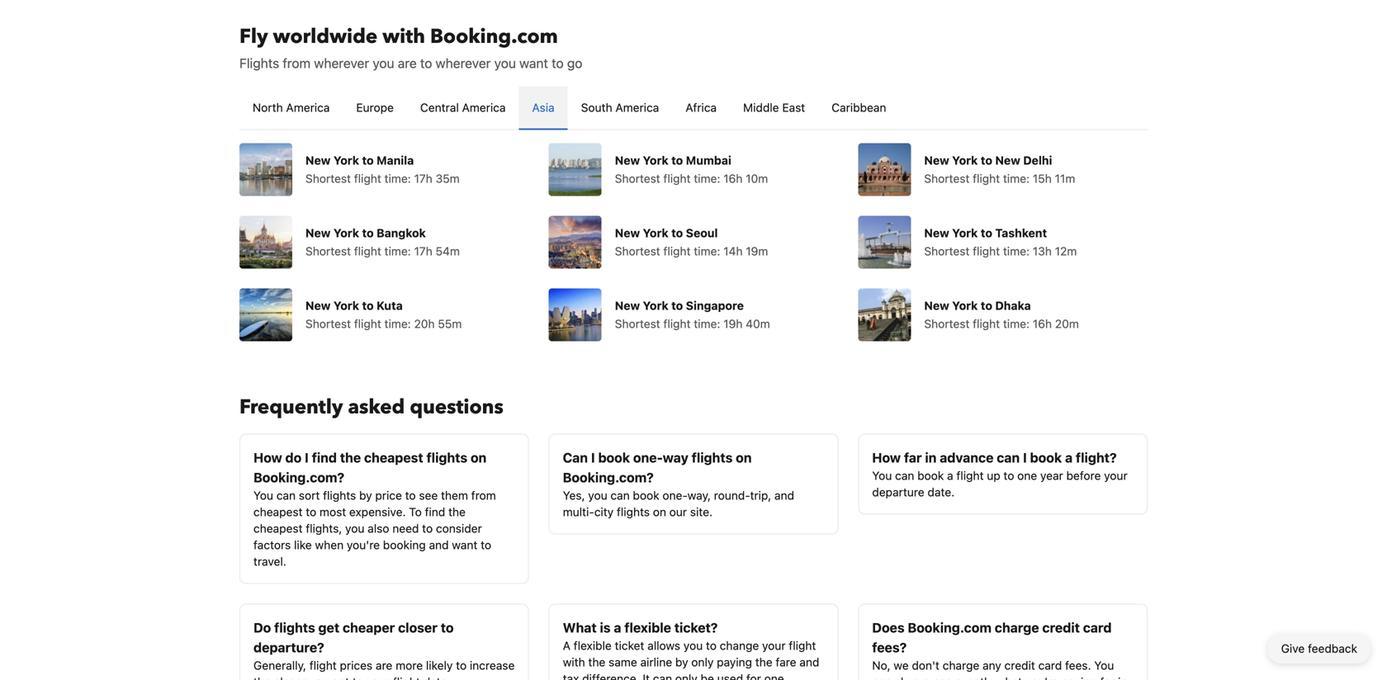 Task type: locate. For each thing, give the bounding box(es) containing it.
want inside how do i find the cheapest flights on booking.com? you can sort flights by price to see them from cheapest to most expensive. to find the cheapest flights, you also need to consider factors like when you're booking and want to travel.
[[452, 539, 478, 552]]

credit up fees.
[[1043, 620, 1081, 636]]

new inside 'new york to mumbai shortest flight time: 16h 10m'
[[615, 154, 640, 167]]

flight inside new york to new delhi shortest flight time: 15h 11m
[[973, 172, 1001, 185]]

and down consider
[[429, 539, 449, 552]]

to left delhi
[[981, 154, 993, 167]]

can up the up
[[997, 450, 1020, 466]]

0 vertical spatial and
[[775, 489, 795, 503]]

1 vertical spatial get
[[332, 676, 350, 681]]

1 vertical spatial closer
[[274, 676, 307, 681]]

york left seoul
[[643, 226, 669, 240]]

do
[[285, 450, 302, 466]]

shortest inside new york to bangkok shortest flight time: 17h 54m
[[306, 245, 351, 258]]

2 wherever from the left
[[436, 55, 491, 71]]

on inside how do i find the cheapest flights on booking.com? you can sort flights by price to see them from cheapest to most expensive. to find the cheapest flights, you also need to consider factors like when you're booking and want to travel.
[[471, 450, 487, 466]]

want inside fly worldwide with booking.com flights from wherever you are to wherever you want to go
[[520, 55, 549, 71]]

1 horizontal spatial how
[[873, 450, 901, 466]]

how left do
[[254, 450, 282, 466]]

1 horizontal spatial card
[[1084, 620, 1112, 636]]

closer up more
[[398, 620, 438, 636]]

paying inside does booking.com charge credit card fees? no, we don't charge any credit card fees. you can always see exactly what you're paying for i
[[1062, 676, 1098, 681]]

from right them
[[472, 489, 496, 503]]

1 vertical spatial paying
[[1062, 676, 1098, 681]]

time: down singapore
[[694, 317, 721, 331]]

2 horizontal spatial america
[[616, 101, 660, 114]]

0 vertical spatial a
[[1066, 450, 1073, 466]]

0 vertical spatial charge
[[995, 620, 1040, 636]]

2 horizontal spatial a
[[1066, 450, 1073, 466]]

paying down fees.
[[1062, 676, 1098, 681]]

does
[[873, 620, 905, 636]]

1 vertical spatial with
[[563, 656, 586, 670]]

your inside do flights get cheaper closer to departure? generally, flight prices are more likely to increase the closer you get to your flight date.
[[367, 676, 390, 681]]

1 how from the left
[[254, 450, 282, 466]]

0 vertical spatial booking.com
[[430, 23, 558, 50]]

1 horizontal spatial a
[[948, 469, 954, 483]]

1 horizontal spatial are
[[398, 55, 417, 71]]

0 horizontal spatial card
[[1039, 659, 1063, 673]]

are up europe button
[[398, 55, 417, 71]]

to inside 'new york to mumbai shortest flight time: 16h 10m'
[[672, 154, 683, 167]]

0 horizontal spatial how
[[254, 450, 282, 466]]

most
[[320, 506, 346, 519]]

york left manila
[[334, 154, 359, 167]]

1 horizontal spatial with
[[563, 656, 586, 670]]

new york to tashkent image
[[859, 216, 912, 269]]

seoul
[[686, 226, 718, 240]]

flight left 15h
[[973, 172, 1001, 185]]

can i book one-way flights on booking.com? yes, you can book one-way, round-trip, and multi-city flights on our site.
[[563, 450, 795, 519]]

to
[[409, 506, 422, 519]]

flights,
[[306, 522, 342, 536]]

new right new york to mumbai image
[[615, 154, 640, 167]]

new for new york to singapore shortest flight time: 19h 40m
[[615, 299, 640, 313]]

only
[[692, 656, 714, 670], [676, 673, 698, 681]]

generally,
[[254, 659, 307, 673]]

are inside do flights get cheaper closer to departure? generally, flight prices are more likely to increase the closer you get to your flight date.
[[376, 659, 393, 673]]

0 horizontal spatial paying
[[717, 656, 753, 670]]

new right new york to bangkok image
[[306, 226, 331, 240]]

1 horizontal spatial 16h
[[1033, 317, 1053, 331]]

0 horizontal spatial want
[[452, 539, 478, 552]]

york left tashkent
[[953, 226, 979, 240]]

a right the is
[[614, 620, 622, 636]]

2 vertical spatial your
[[367, 676, 390, 681]]

0 vertical spatial find
[[312, 450, 337, 466]]

how inside how far in advance can i book a flight? you can book a flight up to one year before your departure date.
[[873, 450, 901, 466]]

0 vertical spatial from
[[283, 55, 311, 71]]

you inside how do i find the cheapest flights on booking.com? you can sort flights by price to see them from cheapest to most expensive. to find the cheapest flights, you also need to consider factors like when you're booking and want to travel.
[[345, 522, 365, 536]]

to inside new york to manila shortest flight time: 17h 35m
[[362, 154, 374, 167]]

0 vertical spatial are
[[398, 55, 417, 71]]

flight down seoul
[[664, 245, 691, 258]]

to left manila
[[362, 154, 374, 167]]

york inside 'new york to mumbai shortest flight time: 16h 10m'
[[643, 154, 669, 167]]

shortest right new york to mumbai image
[[615, 172, 661, 185]]

on left 'our'
[[653, 506, 667, 519]]

i
[[305, 450, 309, 466], [591, 450, 595, 466], [1024, 450, 1028, 466]]

card
[[1084, 620, 1112, 636], [1039, 659, 1063, 673]]

credit up what
[[1005, 659, 1036, 673]]

you right fees.
[[1095, 659, 1115, 673]]

york inside new york to kuta shortest flight time: 20h 55m
[[334, 299, 359, 313]]

to left the kuta
[[362, 299, 374, 313]]

york
[[334, 154, 359, 167], [643, 154, 669, 167], [953, 154, 979, 167], [334, 226, 359, 240], [643, 226, 669, 240], [953, 226, 979, 240], [334, 299, 359, 313], [643, 299, 669, 313], [953, 299, 979, 313]]

flight inside the "new york to singapore shortest flight time: 19h 40m"
[[664, 317, 691, 331]]

flight inside new york to dhaka shortest flight time: 16h 20m
[[973, 317, 1001, 331]]

factors
[[254, 539, 291, 552]]

shortest for new york to mumbai shortest flight time: 16h 10m
[[615, 172, 661, 185]]

54m
[[436, 245, 460, 258]]

york left the kuta
[[334, 299, 359, 313]]

i right do
[[305, 450, 309, 466]]

1 vertical spatial you
[[254, 489, 273, 503]]

time: down seoul
[[694, 245, 721, 258]]

new right new york to dhaka image
[[925, 299, 950, 313]]

can left 'sort'
[[277, 489, 296, 503]]

likely
[[426, 659, 453, 673]]

shortest right new york to manila image
[[306, 172, 351, 185]]

0 horizontal spatial credit
[[1005, 659, 1036, 673]]

east
[[783, 101, 806, 114]]

york for seoul
[[643, 226, 669, 240]]

1 horizontal spatial credit
[[1043, 620, 1081, 636]]

travel.
[[254, 555, 287, 569]]

shortest inside the "new york to singapore shortest flight time: 19h 40m"
[[615, 317, 661, 331]]

1 horizontal spatial see
[[934, 676, 953, 681]]

for inside what is a flexible ticket? a flexible ticket allows you to change your flight with the same airline by only paying the fare and tax difference. it can only be used for o
[[747, 673, 762, 681]]

card up you're
[[1039, 659, 1063, 673]]

on up round-
[[736, 450, 752, 466]]

0 horizontal spatial with
[[383, 23, 425, 50]]

shortest inside "new york to seoul shortest flight time: 14h 19m"
[[615, 245, 661, 258]]

1 horizontal spatial from
[[472, 489, 496, 503]]

only left be
[[676, 673, 698, 681]]

0 vertical spatial get
[[319, 620, 340, 636]]

like
[[294, 539, 312, 552]]

can down no,
[[873, 676, 892, 681]]

shortest for new york to seoul shortest flight time: 14h 19m
[[615, 245, 661, 258]]

1 vertical spatial your
[[763, 639, 786, 653]]

by inside how do i find the cheapest flights on booking.com? you can sort flights by price to see them from cheapest to most expensive. to find the cheapest flights, you also need to consider factors like when you're booking and want to travel.
[[359, 489, 372, 503]]

to left dhaka
[[981, 299, 993, 313]]

can up "city"
[[611, 489, 630, 503]]

the up consider
[[449, 506, 466, 519]]

time: inside "new york to seoul shortest flight time: 14h 19m"
[[694, 245, 721, 258]]

to left tashkent
[[981, 226, 993, 240]]

flight?
[[1076, 450, 1117, 466]]

1 horizontal spatial for
[[1101, 676, 1116, 681]]

1 vertical spatial date.
[[424, 676, 451, 681]]

0 vertical spatial card
[[1084, 620, 1112, 636]]

can down airline
[[653, 673, 673, 681]]

time: inside new york to dhaka shortest flight time: 16h 20m
[[1004, 317, 1030, 331]]

0 vertical spatial paying
[[717, 656, 753, 670]]

the
[[340, 450, 361, 466], [449, 506, 466, 519], [589, 656, 606, 670], [756, 656, 773, 670], [254, 676, 271, 681]]

3 america from the left
[[616, 101, 660, 114]]

1 horizontal spatial booking.com?
[[563, 470, 654, 486]]

the down generally,
[[254, 676, 271, 681]]

see down don't at the right bottom of page
[[934, 676, 953, 681]]

2 17h from the top
[[414, 245, 433, 258]]

shortest for new york to dhaka shortest flight time: 16h 20m
[[925, 317, 970, 331]]

0 horizontal spatial date.
[[424, 676, 451, 681]]

time: down manila
[[385, 172, 411, 185]]

and
[[775, 489, 795, 503], [429, 539, 449, 552], [800, 656, 820, 670]]

shortest inside 'new york to mumbai shortest flight time: 16h 10m'
[[615, 172, 661, 185]]

1 horizontal spatial booking.com
[[908, 620, 992, 636]]

flight down tashkent
[[973, 245, 1001, 258]]

wherever
[[314, 55, 369, 71], [436, 55, 491, 71]]

2 booking.com? from the left
[[563, 470, 654, 486]]

york inside new york to manila shortest flight time: 17h 35m
[[334, 154, 359, 167]]

0 horizontal spatial and
[[429, 539, 449, 552]]

middle east button
[[730, 86, 819, 129]]

sort
[[299, 489, 320, 503]]

flight down mumbai
[[664, 172, 691, 185]]

you down the ticket? at the bottom of the page
[[684, 639, 703, 653]]

manila
[[377, 154, 414, 167]]

are left more
[[376, 659, 393, 673]]

2 vertical spatial and
[[800, 656, 820, 670]]

booking
[[383, 539, 426, 552]]

new inside the "new york to singapore shortest flight time: 19h 40m"
[[615, 299, 640, 313]]

new york to seoul shortest flight time: 14h 19m
[[615, 226, 769, 258]]

1 vertical spatial see
[[934, 676, 953, 681]]

date. down likely
[[424, 676, 451, 681]]

16h inside new york to dhaka shortest flight time: 16h 20m
[[1033, 317, 1053, 331]]

new for new york to mumbai shortest flight time: 16h 10m
[[615, 154, 640, 167]]

1 horizontal spatial your
[[763, 639, 786, 653]]

2 horizontal spatial i
[[1024, 450, 1028, 466]]

america for south america
[[616, 101, 660, 114]]

17h inside new york to bangkok shortest flight time: 17h 54m
[[414, 245, 433, 258]]

flight down more
[[393, 676, 420, 681]]

new york to new delhi shortest flight time: 15h 11m
[[925, 154, 1076, 185]]

new york to seoul image
[[549, 216, 602, 269]]

1 i from the left
[[305, 450, 309, 466]]

york inside new york to tashkent shortest flight time: 13h 12m
[[953, 226, 979, 240]]

time: for new york to manila shortest flight time: 17h 35m
[[385, 172, 411, 185]]

1 vertical spatial want
[[452, 539, 478, 552]]

new right new york to kuta image on the left of page
[[306, 299, 331, 313]]

departure?
[[254, 640, 325, 656]]

book left way,
[[633, 489, 660, 503]]

time: down dhaka
[[1004, 317, 1030, 331]]

we
[[894, 659, 909, 673]]

your
[[1105, 469, 1128, 483], [763, 639, 786, 653], [367, 676, 390, 681]]

time: for new york to seoul shortest flight time: 14h 19m
[[694, 245, 721, 258]]

york inside new york to dhaka shortest flight time: 16h 20m
[[953, 299, 979, 313]]

new left delhi
[[996, 154, 1021, 167]]

america inside button
[[286, 101, 330, 114]]

1 17h from the top
[[414, 172, 433, 185]]

1 vertical spatial 16h
[[1033, 317, 1053, 331]]

booking.com? inside can i book one-way flights on booking.com? yes, you can book one-way, round-trip, and multi-city flights on our site.
[[563, 470, 654, 486]]

for inside does booking.com charge credit card fees? no, we don't charge any credit card fees. you can always see exactly what you're paying for i
[[1101, 676, 1116, 681]]

want
[[520, 55, 549, 71], [452, 539, 478, 552]]

to up to
[[405, 489, 416, 503]]

3 i from the left
[[1024, 450, 1028, 466]]

1 vertical spatial by
[[676, 656, 689, 670]]

new inside new york to kuta shortest flight time: 20h 55m
[[306, 299, 331, 313]]

york for singapore
[[643, 299, 669, 313]]

35m
[[436, 172, 460, 185]]

0 horizontal spatial charge
[[943, 659, 980, 673]]

0 horizontal spatial 16h
[[724, 172, 743, 185]]

0 vertical spatial closer
[[398, 620, 438, 636]]

flexible
[[625, 620, 672, 636], [574, 639, 612, 653]]

0 horizontal spatial i
[[305, 450, 309, 466]]

0 horizontal spatial wherever
[[314, 55, 369, 71]]

them
[[441, 489, 468, 503]]

fees?
[[873, 640, 907, 656]]

shortest for new york to kuta shortest flight time: 20h 55m
[[306, 317, 351, 331]]

get left cheaper
[[319, 620, 340, 636]]

booking.com up don't at the right bottom of page
[[908, 620, 992, 636]]

york inside new york to new delhi shortest flight time: 15h 11m
[[953, 154, 979, 167]]

prices
[[340, 659, 373, 673]]

new york to kuta shortest flight time: 20h 55m
[[306, 299, 462, 331]]

0 horizontal spatial see
[[419, 489, 438, 503]]

america inside 'button'
[[462, 101, 506, 114]]

shortest inside new york to manila shortest flight time: 17h 35m
[[306, 172, 351, 185]]

date.
[[928, 486, 955, 499], [424, 676, 451, 681]]

book up the 'year'
[[1031, 450, 1063, 466]]

shortest right new york to new delhi 'image'
[[925, 172, 970, 185]]

are
[[398, 55, 417, 71], [376, 659, 393, 673]]

closer
[[398, 620, 438, 636], [274, 676, 307, 681]]

york for tashkent
[[953, 226, 979, 240]]

america for central america
[[462, 101, 506, 114]]

you inside do flights get cheaper closer to departure? generally, flight prices are more likely to increase the closer you get to your flight date.
[[310, 676, 329, 681]]

shortest for new york to bangkok shortest flight time: 17h 54m
[[306, 245, 351, 258]]

shortest inside new york to tashkent shortest flight time: 13h 12m
[[925, 245, 970, 258]]

1 vertical spatial from
[[472, 489, 496, 503]]

0 horizontal spatial on
[[471, 450, 487, 466]]

york inside "new york to seoul shortest flight time: 14h 19m"
[[643, 226, 669, 240]]

17h inside new york to manila shortest flight time: 17h 35m
[[414, 172, 433, 185]]

on down questions
[[471, 450, 487, 466]]

time: down tashkent
[[1004, 245, 1030, 258]]

0 vertical spatial 17h
[[414, 172, 433, 185]]

want left 'go' on the top of the page
[[520, 55, 549, 71]]

new for new york to seoul shortest flight time: 14h 19m
[[615, 226, 640, 240]]

paying
[[717, 656, 753, 670], [1062, 676, 1098, 681]]

credit
[[1043, 620, 1081, 636], [1005, 659, 1036, 673]]

1 vertical spatial flexible
[[574, 639, 612, 653]]

0 horizontal spatial for
[[747, 673, 762, 681]]

1 wherever from the left
[[314, 55, 369, 71]]

america right central
[[462, 101, 506, 114]]

central america button
[[407, 86, 519, 129]]

time: for new york to kuta shortest flight time: 20h 55m
[[385, 317, 411, 331]]

new york to singapore image
[[549, 289, 602, 342]]

new york to dhaka image
[[859, 289, 912, 342]]

with inside what is a flexible ticket? a flexible ticket allows you to change your flight with the same airline by only paying the fare and tax difference. it can only be used for o
[[563, 656, 586, 670]]

york left bangkok
[[334, 226, 359, 240]]

1 horizontal spatial by
[[676, 656, 689, 670]]

1 horizontal spatial date.
[[928, 486, 955, 499]]

shortest right new york to seoul image at left top
[[615, 245, 661, 258]]

tab list
[[240, 86, 1148, 131]]

wherever up central america
[[436, 55, 491, 71]]

0 horizontal spatial booking.com?
[[254, 470, 345, 486]]

how inside how do i find the cheapest flights on booking.com? you can sort flights by price to see them from cheapest to most expensive. to find the cheapest flights, you also need to consider factors like when you're booking and want to travel.
[[254, 450, 282, 466]]

far
[[905, 450, 922, 466]]

1 horizontal spatial i
[[591, 450, 595, 466]]

time: for new york to singapore shortest flight time: 19h 40m
[[694, 317, 721, 331]]

1 horizontal spatial flexible
[[625, 620, 672, 636]]

0 horizontal spatial closer
[[274, 676, 307, 681]]

flights
[[427, 450, 468, 466], [692, 450, 733, 466], [323, 489, 356, 503], [617, 506, 650, 519], [274, 620, 315, 636]]

0 vertical spatial want
[[520, 55, 549, 71]]

2 how from the left
[[873, 450, 901, 466]]

0 horizontal spatial from
[[283, 55, 311, 71]]

you up europe
[[373, 55, 395, 71]]

1 horizontal spatial find
[[425, 506, 446, 519]]

to inside "new york to seoul shortest flight time: 14h 19m"
[[672, 226, 683, 240]]

flights up departure?
[[274, 620, 315, 636]]

flight
[[354, 172, 382, 185], [664, 172, 691, 185], [973, 172, 1001, 185], [354, 245, 382, 258], [664, 245, 691, 258], [973, 245, 1001, 258], [354, 317, 382, 331], [664, 317, 691, 331], [973, 317, 1001, 331], [957, 469, 984, 483], [789, 639, 817, 653], [310, 659, 337, 673], [393, 676, 420, 681]]

central america
[[420, 101, 506, 114]]

to right likely
[[456, 659, 467, 673]]

2 horizontal spatial you
[[1095, 659, 1115, 673]]

0 vertical spatial 16h
[[724, 172, 743, 185]]

new right new york to seoul image at left top
[[615, 226, 640, 240]]

flight inside new york to kuta shortest flight time: 20h 55m
[[354, 317, 382, 331]]

to inside the "new york to singapore shortest flight time: 19h 40m"
[[672, 299, 683, 313]]

0 vertical spatial see
[[419, 489, 438, 503]]

time: inside new york to new delhi shortest flight time: 15h 11m
[[1004, 172, 1030, 185]]

shortest right new york to kuta image on the left of page
[[306, 317, 351, 331]]

time: left 15h
[[1004, 172, 1030, 185]]

0 horizontal spatial are
[[376, 659, 393, 673]]

time: inside new york to manila shortest flight time: 17h 35m
[[385, 172, 411, 185]]

you down departure?
[[310, 676, 329, 681]]

flight down advance
[[957, 469, 984, 483]]

1 vertical spatial booking.com
[[908, 620, 992, 636]]

19m
[[746, 245, 769, 258]]

card up fees.
[[1084, 620, 1112, 636]]

you left 'sort'
[[254, 489, 273, 503]]

no,
[[873, 659, 891, 673]]

you
[[373, 55, 395, 71], [495, 55, 516, 71], [589, 489, 608, 503], [345, 522, 365, 536], [684, 639, 703, 653], [310, 676, 329, 681]]

bangkok
[[377, 226, 426, 240]]

your inside how far in advance can i book a flight? you can book a flight up to one year before your departure date.
[[1105, 469, 1128, 483]]

time:
[[385, 172, 411, 185], [694, 172, 721, 185], [1004, 172, 1030, 185], [385, 245, 411, 258], [694, 245, 721, 258], [1004, 245, 1030, 258], [385, 317, 411, 331], [694, 317, 721, 331], [1004, 317, 1030, 331]]

1 vertical spatial find
[[425, 506, 446, 519]]

1 america from the left
[[286, 101, 330, 114]]

america right south
[[616, 101, 660, 114]]

time: inside new york to bangkok shortest flight time: 17h 54m
[[385, 245, 411, 258]]

charge
[[995, 620, 1040, 636], [943, 659, 980, 673]]

worldwide
[[273, 23, 378, 50]]

0 horizontal spatial a
[[614, 620, 622, 636]]

see inside how do i find the cheapest flights on booking.com? you can sort flights by price to see them from cheapest to most expensive. to find the cheapest flights, you also need to consider factors like when you're booking and want to travel.
[[419, 489, 438, 503]]

trip,
[[751, 489, 772, 503]]

0 vertical spatial you
[[873, 469, 893, 483]]

your down "prices"
[[367, 676, 390, 681]]

1 vertical spatial and
[[429, 539, 449, 552]]

can inside does booking.com charge credit card fees? no, we don't charge any credit card fees. you can always see exactly what you're paying for i
[[873, 676, 892, 681]]

north america
[[253, 101, 330, 114]]

flight up fare
[[789, 639, 817, 653]]

new right new york to singapore image
[[615, 299, 640, 313]]

booking.com? up "city"
[[563, 470, 654, 486]]

new for new york to new delhi shortest flight time: 15h 11m
[[925, 154, 950, 167]]

see inside does booking.com charge credit card fees? no, we don't charge any credit card fees. you can always see exactly what you're paying for i
[[934, 676, 953, 681]]

1 vertical spatial are
[[376, 659, 393, 673]]

can inside what is a flexible ticket? a flexible ticket allows you to change your flight with the same airline by only paying the fare and tax difference. it can only be used for o
[[653, 673, 673, 681]]

how
[[254, 450, 282, 466], [873, 450, 901, 466]]

get down "prices"
[[332, 676, 350, 681]]

up
[[988, 469, 1001, 483]]

booking.com inside fly worldwide with booking.com flights from wherever you are to wherever you want to go
[[430, 23, 558, 50]]

time: inside the "new york to singapore shortest flight time: 19h 40m"
[[694, 317, 721, 331]]

flight inside how far in advance can i book a flight? you can book a flight up to one year before your departure date.
[[957, 469, 984, 483]]

flight down bangkok
[[354, 245, 382, 258]]

to left 'go' on the top of the page
[[552, 55, 564, 71]]

1 booking.com? from the left
[[254, 470, 345, 486]]

to inside new york to dhaka shortest flight time: 16h 20m
[[981, 299, 993, 313]]

any
[[983, 659, 1002, 673]]

1 horizontal spatial wherever
[[436, 55, 491, 71]]

the up the difference.
[[589, 656, 606, 670]]

mumbai
[[686, 154, 732, 167]]

new york to manila shortest flight time: 17h 35m
[[306, 154, 460, 185]]

find right to
[[425, 506, 446, 519]]

america inside "button"
[[616, 101, 660, 114]]

flight inside 'new york to mumbai shortest flight time: 16h 10m'
[[664, 172, 691, 185]]

charge up 'exactly'
[[943, 659, 980, 673]]

only up be
[[692, 656, 714, 670]]

new inside new york to manila shortest flight time: 17h 35m
[[306, 154, 331, 167]]

caribbean button
[[819, 86, 900, 129]]

new york to manila image
[[240, 143, 292, 196]]

flight inside what is a flexible ticket? a flexible ticket allows you to change your flight with the same airline by only paying the fare and tax difference. it can only be used for o
[[789, 639, 817, 653]]

time: inside new york to tashkent shortest flight time: 13h 12m
[[1004, 245, 1030, 258]]

time: down mumbai
[[694, 172, 721, 185]]

you up central america
[[495, 55, 516, 71]]

16h inside 'new york to mumbai shortest flight time: 16h 10m'
[[724, 172, 743, 185]]

0 horizontal spatial your
[[367, 676, 390, 681]]

0 vertical spatial with
[[383, 23, 425, 50]]

york for new
[[953, 154, 979, 167]]

0 vertical spatial date.
[[928, 486, 955, 499]]

york inside new york to bangkok shortest flight time: 17h 54m
[[334, 226, 359, 240]]

0 vertical spatial your
[[1105, 469, 1128, 483]]

york left singapore
[[643, 299, 669, 313]]

15h
[[1033, 172, 1052, 185]]

our
[[670, 506, 687, 519]]

1 horizontal spatial charge
[[995, 620, 1040, 636]]

2 vertical spatial a
[[614, 620, 622, 636]]

time: inside new york to kuta shortest flight time: 20h 55m
[[385, 317, 411, 331]]

you inside how far in advance can i book a flight? you can book a flight up to one year before your departure date.
[[873, 469, 893, 483]]

new right new york to manila image
[[306, 154, 331, 167]]

can
[[997, 450, 1020, 466], [896, 469, 915, 483], [277, 489, 296, 503], [611, 489, 630, 503], [653, 673, 673, 681], [873, 676, 892, 681]]

new inside new york to dhaka shortest flight time: 16h 20m
[[925, 299, 950, 313]]

0 horizontal spatial by
[[359, 489, 372, 503]]

2 america from the left
[[462, 101, 506, 114]]

to up likely
[[441, 620, 454, 636]]

can inside can i book one-way flights on booking.com? yes, you can book one-way, round-trip, and multi-city flights on our site.
[[611, 489, 630, 503]]

i inside how far in advance can i book a flight? you can book a flight up to one year before your departure date.
[[1024, 450, 1028, 466]]

shortest inside new york to kuta shortest flight time: 20h 55m
[[306, 317, 351, 331]]

2 i from the left
[[591, 450, 595, 466]]

17h left 35m
[[414, 172, 433, 185]]

booking.com? down do
[[254, 470, 345, 486]]

shortest inside new york to new delhi shortest flight time: 15h 11m
[[925, 172, 970, 185]]

2 horizontal spatial and
[[800, 656, 820, 670]]

time: inside 'new york to mumbai shortest flight time: 16h 10m'
[[694, 172, 721, 185]]

1 horizontal spatial on
[[653, 506, 667, 519]]

your up fare
[[763, 639, 786, 653]]



Task type: describe. For each thing, give the bounding box(es) containing it.
can up departure
[[896, 469, 915, 483]]

0 vertical spatial flexible
[[625, 620, 672, 636]]

1 vertical spatial one-
[[663, 489, 688, 503]]

2 horizontal spatial on
[[736, 450, 752, 466]]

1 vertical spatial only
[[676, 673, 698, 681]]

when
[[315, 539, 344, 552]]

tab list containing north america
[[240, 86, 1148, 131]]

2 vertical spatial cheapest
[[254, 522, 303, 536]]

11m
[[1056, 172, 1076, 185]]

does booking.com charge credit card fees? no, we don't charge any credit card fees. you can always see exactly what you're paying for i
[[873, 620, 1128, 681]]

how for how far in advance can i book a flight?
[[873, 450, 901, 466]]

1 vertical spatial a
[[948, 469, 954, 483]]

0 vertical spatial credit
[[1043, 620, 1081, 636]]

allows
[[648, 639, 681, 653]]

fly worldwide with booking.com flights from wherever you are to wherever you want to go
[[240, 23, 583, 71]]

by inside what is a flexible ticket? a flexible ticket allows you to change your flight with the same airline by only paying the fare and tax difference. it can only be used for o
[[676, 656, 689, 670]]

what
[[997, 676, 1023, 681]]

1 vertical spatial cheapest
[[254, 506, 303, 519]]

to down 'sort'
[[306, 506, 317, 519]]

round-
[[714, 489, 751, 503]]

central
[[420, 101, 459, 114]]

new for new york to manila shortest flight time: 17h 35m
[[306, 154, 331, 167]]

price
[[375, 489, 402, 503]]

asked
[[348, 394, 405, 421]]

i inside how do i find the cheapest flights on booking.com? you can sort flights by price to see them from cheapest to most expensive. to find the cheapest flights, you also need to consider factors like when you're booking and want to travel.
[[305, 450, 309, 466]]

13h
[[1033, 245, 1052, 258]]

1 vertical spatial card
[[1039, 659, 1063, 673]]

is
[[600, 620, 611, 636]]

19h
[[724, 317, 743, 331]]

flights up most
[[323, 489, 356, 503]]

fare
[[776, 656, 797, 670]]

year
[[1041, 469, 1064, 483]]

to inside new york to kuta shortest flight time: 20h 55m
[[362, 299, 374, 313]]

before
[[1067, 469, 1102, 483]]

1 horizontal spatial closer
[[398, 620, 438, 636]]

flight inside "new york to seoul shortest flight time: 14h 19m"
[[664, 245, 691, 258]]

what
[[563, 620, 597, 636]]

are inside fly worldwide with booking.com flights from wherever you are to wherever you want to go
[[398, 55, 417, 71]]

from inside how do i find the cheapest flights on booking.com? you can sort flights by price to see them from cheapest to most expensive. to find the cheapest flights, you also need to consider factors like when you're booking and want to travel.
[[472, 489, 496, 503]]

0 vertical spatial one-
[[634, 450, 663, 466]]

always
[[895, 676, 931, 681]]

17h for bangkok
[[414, 245, 433, 258]]

and inside what is a flexible ticket? a flexible ticket allows you to change your flight with the same airline by only paying the fare and tax difference. it can only be used for o
[[800, 656, 820, 670]]

you inside what is a flexible ticket? a flexible ticket allows you to change your flight with the same airline by only paying the fare and tax difference. it can only be used for o
[[684, 639, 703, 653]]

you're
[[1026, 676, 1059, 681]]

give feedback
[[1282, 642, 1358, 656]]

south america button
[[568, 86, 673, 129]]

flight inside new york to bangkok shortest flight time: 17h 54m
[[354, 245, 382, 258]]

to inside new york to bangkok shortest flight time: 17h 54m
[[362, 226, 374, 240]]

york for manila
[[334, 154, 359, 167]]

questions
[[410, 394, 504, 421]]

to up central
[[420, 55, 432, 71]]

singapore
[[686, 299, 744, 313]]

new york to bangkok image
[[240, 216, 292, 269]]

with inside fly worldwide with booking.com flights from wherever you are to wherever you want to go
[[383, 23, 425, 50]]

new york to dhaka shortest flight time: 16h 20m
[[925, 299, 1080, 331]]

flights
[[240, 55, 279, 71]]

airline
[[641, 656, 673, 670]]

to right need at the bottom left
[[422, 522, 433, 536]]

your inside what is a flexible ticket? a flexible ticket allows you to change your flight with the same airline by only paying the fare and tax difference. it can only be used for o
[[763, 639, 786, 653]]

north america button
[[240, 86, 343, 129]]

york for mumbai
[[643, 154, 669, 167]]

and inside can i book one-way flights on booking.com? yes, you can book one-way, round-trip, and multi-city flights on our site.
[[775, 489, 795, 503]]

you for how far in advance can i book a flight?
[[873, 469, 893, 483]]

york for kuta
[[334, 299, 359, 313]]

give
[[1282, 642, 1306, 656]]

time: for new york to mumbai shortest flight time: 16h 10m
[[694, 172, 721, 185]]

africa
[[686, 101, 717, 114]]

difference.
[[583, 673, 640, 681]]

to inside what is a flexible ticket? a flexible ticket allows you to change your flight with the same airline by only paying the fare and tax difference. it can only be used for o
[[706, 639, 717, 653]]

to inside how far in advance can i book a flight? you can book a flight up to one year before your departure date.
[[1004, 469, 1015, 483]]

the inside do flights get cheaper closer to departure? generally, flight prices are more likely to increase the closer you get to your flight date.
[[254, 676, 271, 681]]

europe button
[[343, 86, 407, 129]]

how for how do i find the cheapest flights on booking.com?
[[254, 450, 282, 466]]

africa button
[[673, 86, 730, 129]]

0 horizontal spatial flexible
[[574, 639, 612, 653]]

cheaper
[[343, 620, 395, 636]]

dhaka
[[996, 299, 1032, 313]]

tashkent
[[996, 226, 1048, 240]]

go
[[567, 55, 583, 71]]

new for new york to bangkok shortest flight time: 17h 54m
[[306, 226, 331, 240]]

you're
[[347, 539, 380, 552]]

what is a flexible ticket? a flexible ticket allows you to change your flight with the same airline by only paying the fare and tax difference. it can only be used for o
[[563, 620, 820, 681]]

1 vertical spatial credit
[[1005, 659, 1036, 673]]

time: for new york to dhaka shortest flight time: 16h 20m
[[1004, 317, 1030, 331]]

from inside fly worldwide with booking.com flights from wherever you are to wherever you want to go
[[283, 55, 311, 71]]

fees.
[[1066, 659, 1092, 673]]

new york to mumbai image
[[549, 143, 602, 196]]

consider
[[436, 522, 482, 536]]

don't
[[912, 659, 940, 673]]

can inside how do i find the cheapest flights on booking.com? you can sort flights by price to see them from cheapest to most expensive. to find the cheapest flights, you also need to consider factors like when you're booking and want to travel.
[[277, 489, 296, 503]]

shortest for new york to manila shortest flight time: 17h 35m
[[306, 172, 351, 185]]

i inside can i book one-way flights on booking.com? yes, you can book one-way, round-trip, and multi-city flights on our site.
[[591, 450, 595, 466]]

ticket
[[615, 639, 645, 653]]

the down frequently asked questions
[[340, 450, 361, 466]]

date. inside do flights get cheaper closer to departure? generally, flight prices are more likely to increase the closer you get to your flight date.
[[424, 676, 451, 681]]

16h for mumbai
[[724, 172, 743, 185]]

yes,
[[563, 489, 585, 503]]

date. inside how far in advance can i book a flight? you can book a flight up to one year before your departure date.
[[928, 486, 955, 499]]

book down in
[[918, 469, 945, 483]]

0 vertical spatial cheapest
[[364, 450, 424, 466]]

to down "prices"
[[353, 676, 363, 681]]

time: for new york to bangkok shortest flight time: 17h 54m
[[385, 245, 411, 258]]

new york to new delhi image
[[859, 143, 912, 196]]

time: for new york to tashkent shortest flight time: 13h 12m
[[1004, 245, 1030, 258]]

south
[[581, 101, 613, 114]]

more
[[396, 659, 423, 673]]

the left fare
[[756, 656, 773, 670]]

55m
[[438, 317, 462, 331]]

a
[[563, 639, 571, 653]]

frequently asked questions
[[240, 394, 504, 421]]

book right can in the left bottom of the page
[[599, 450, 630, 466]]

you inside can i book one-way flights on booking.com? yes, you can book one-way, round-trip, and multi-city flights on our site.
[[589, 489, 608, 503]]

a inside what is a flexible ticket? a flexible ticket allows you to change your flight with the same airline by only paying the fare and tax difference. it can only be used for o
[[614, 620, 622, 636]]

new york to singapore shortest flight time: 19h 40m
[[615, 299, 771, 331]]

0 horizontal spatial find
[[312, 450, 337, 466]]

also
[[368, 522, 390, 536]]

south america
[[581, 101, 660, 114]]

1 vertical spatial charge
[[943, 659, 980, 673]]

flight inside new york to manila shortest flight time: 17h 35m
[[354, 172, 382, 185]]

need
[[393, 522, 419, 536]]

16h for dhaka
[[1033, 317, 1053, 331]]

increase
[[470, 659, 515, 673]]

14h
[[724, 245, 743, 258]]

can
[[563, 450, 588, 466]]

0 vertical spatial only
[[692, 656, 714, 670]]

do flights get cheaper closer to departure? generally, flight prices are more likely to increase the closer you get to your flight date.
[[254, 620, 515, 681]]

multi-
[[563, 506, 595, 519]]

departure
[[873, 486, 925, 499]]

kuta
[[377, 299, 403, 313]]

to down consider
[[481, 539, 492, 552]]

exactly
[[956, 676, 994, 681]]

to inside new york to tashkent shortest flight time: 13h 12m
[[981, 226, 993, 240]]

do
[[254, 620, 271, 636]]

it
[[643, 673, 650, 681]]

shortest for new york to singapore shortest flight time: 19h 40m
[[615, 317, 661, 331]]

flights right "city"
[[617, 506, 650, 519]]

you inside does booking.com charge credit card fees? no, we don't charge any credit card fees. you can always see exactly what you're paying for i
[[1095, 659, 1115, 673]]

flights right way
[[692, 450, 733, 466]]

middle east
[[744, 101, 806, 114]]

shortest for new york to tashkent shortest flight time: 13h 12m
[[925, 245, 970, 258]]

change
[[720, 639, 760, 653]]

10m
[[746, 172, 769, 185]]

flight inside new york to tashkent shortest flight time: 13h 12m
[[973, 245, 1001, 258]]

in
[[926, 450, 937, 466]]

new for new york to kuta shortest flight time: 20h 55m
[[306, 299, 331, 313]]

feedback
[[1309, 642, 1358, 656]]

york for dhaka
[[953, 299, 979, 313]]

frequently
[[240, 394, 343, 421]]

flights inside do flights get cheaper closer to departure? generally, flight prices are more likely to increase the closer you get to your flight date.
[[274, 620, 315, 636]]

and inside how do i find the cheapest flights on booking.com? you can sort flights by price to see them from cheapest to most expensive. to find the cheapest flights, you also need to consider factors like when you're booking and want to travel.
[[429, 539, 449, 552]]

you for how do i find the cheapest flights on booking.com?
[[254, 489, 273, 503]]

new york to bangkok shortest flight time: 17h 54m
[[306, 226, 460, 258]]

delhi
[[1024, 154, 1053, 167]]

20m
[[1056, 317, 1080, 331]]

booking.com? inside how do i find the cheapest flights on booking.com? you can sort flights by price to see them from cheapest to most expensive. to find the cheapest flights, you also need to consider factors like when you're booking and want to travel.
[[254, 470, 345, 486]]

how far in advance can i book a flight? you can book a flight up to one year before your departure date.
[[873, 450, 1128, 499]]

caribbean
[[832, 101, 887, 114]]

paying inside what is a flexible ticket? a flexible ticket allows you to change your flight with the same airline by only paying the fare and tax difference. it can only be used for o
[[717, 656, 753, 670]]

17h for manila
[[414, 172, 433, 185]]

new york to kuta image
[[240, 289, 292, 342]]

city
[[595, 506, 614, 519]]

new for new york to tashkent shortest flight time: 13h 12m
[[925, 226, 950, 240]]

to inside new york to new delhi shortest flight time: 15h 11m
[[981, 154, 993, 167]]

flights up them
[[427, 450, 468, 466]]

america for north america
[[286, 101, 330, 114]]

york for bangkok
[[334, 226, 359, 240]]

new for new york to dhaka shortest flight time: 16h 20m
[[925, 299, 950, 313]]

booking.com inside does booking.com charge credit card fees? no, we don't charge any credit card fees. you can always see exactly what you're paying for i
[[908, 620, 992, 636]]

used
[[718, 673, 744, 681]]

12m
[[1056, 245, 1078, 258]]

new york to tashkent shortest flight time: 13h 12m
[[925, 226, 1078, 258]]

20h
[[414, 317, 435, 331]]

flight left "prices"
[[310, 659, 337, 673]]



Task type: vqa. For each thing, say whether or not it's contained in the screenshot.
cancellation to the bottom
no



